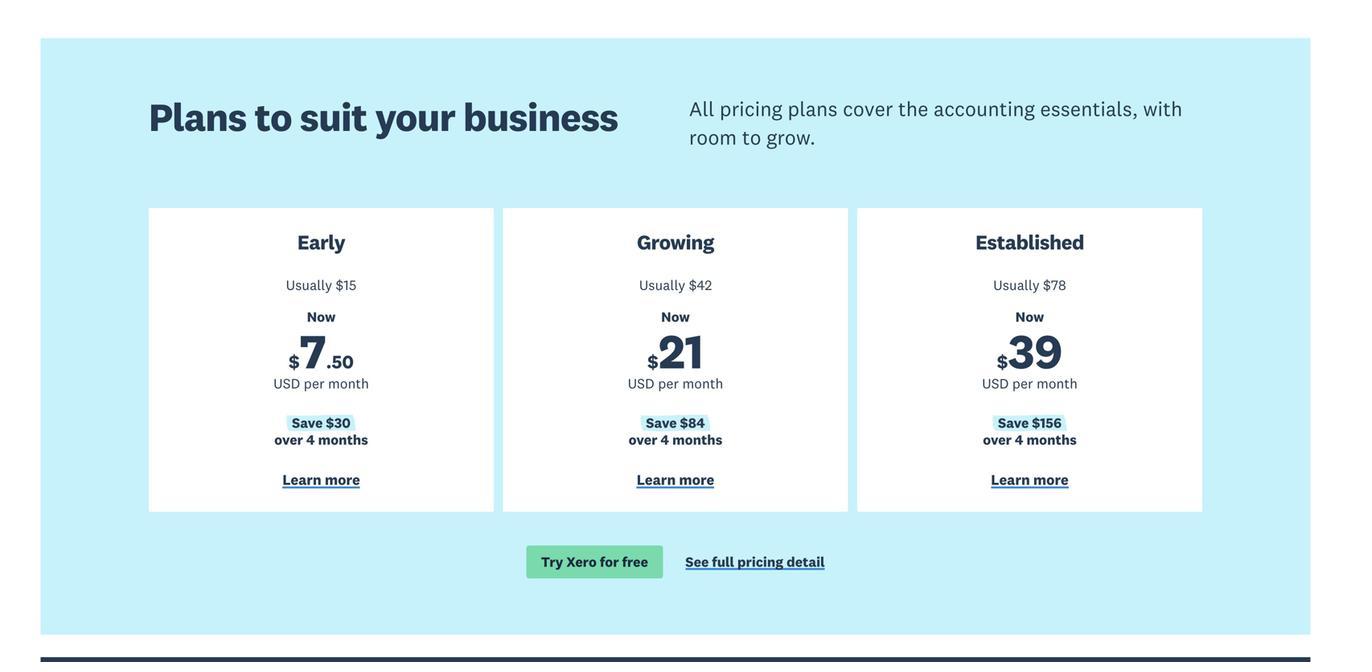 Task type: describe. For each thing, give the bounding box(es) containing it.
with
[[1143, 96, 1183, 121]]

now for 21
[[661, 308, 690, 326]]

21
[[658, 321, 704, 381]]

business
[[463, 92, 618, 141]]

over for 7
[[274, 431, 303, 449]]

see full pricing detail
[[685, 554, 825, 571]]

save $156
[[998, 415, 1062, 432]]

see full pricing detail link
[[685, 554, 825, 575]]

months for 7
[[318, 431, 368, 449]]

more for 39
[[1033, 471, 1069, 489]]

$ 39
[[997, 321, 1063, 381]]

50
[[332, 350, 354, 373]]

4 for 21
[[661, 431, 669, 449]]

per for 21
[[658, 375, 679, 392]]

usd for 7
[[273, 375, 300, 392]]

learn for 7
[[282, 471, 321, 489]]

$ down established at the right top of page
[[1043, 277, 1051, 294]]

pricing inside see full pricing detail link
[[737, 554, 783, 571]]

plans
[[149, 92, 246, 141]]

learn more link for 39
[[868, 471, 1191, 493]]

to inside all pricing plans cover the accounting essentials, with room to grow.
[[742, 125, 761, 150]]

usually $ 42
[[639, 277, 712, 294]]

more for 21
[[679, 471, 714, 489]]

$156
[[1032, 415, 1062, 432]]

accounting
[[934, 96, 1035, 121]]

over for 39
[[983, 431, 1012, 449]]

.
[[326, 350, 332, 373]]

15
[[344, 277, 357, 294]]

save for 21
[[646, 415, 677, 432]]

learn more link for 7
[[160, 471, 483, 493]]

now for 7
[[307, 308, 336, 326]]

78
[[1051, 277, 1066, 294]]

0 horizontal spatial to
[[254, 92, 292, 141]]

grow.
[[766, 125, 816, 150]]

$ inside $ 39
[[997, 350, 1008, 373]]

try
[[541, 554, 563, 571]]

month for 39
[[1037, 375, 1078, 392]]

usd per month for 39
[[982, 375, 1078, 392]]

free
[[622, 554, 648, 571]]

full
[[712, 554, 734, 571]]

7
[[300, 321, 326, 381]]

usually for 21
[[639, 277, 685, 294]]

4 for 7
[[306, 431, 315, 449]]

usd for 21
[[628, 375, 654, 392]]

usually for 39
[[993, 277, 1040, 294]]

learn more for 7
[[282, 471, 360, 489]]

save for 39
[[998, 415, 1029, 432]]

detail
[[787, 554, 825, 571]]

essentials,
[[1040, 96, 1138, 121]]

room
[[689, 125, 737, 150]]

growing
[[637, 230, 714, 255]]

the
[[898, 96, 928, 121]]

usually for 7
[[286, 277, 332, 294]]

early
[[297, 230, 345, 255]]



Task type: vqa. For each thing, say whether or not it's contained in the screenshot.
accounting
yes



Task type: locate. For each thing, give the bounding box(es) containing it.
2 horizontal spatial per
[[1012, 375, 1033, 392]]

over left $156
[[983, 431, 1012, 449]]

1 horizontal spatial to
[[742, 125, 761, 150]]

3 usd per month from the left
[[982, 375, 1078, 392]]

now
[[307, 308, 336, 326], [661, 308, 690, 326], [1015, 308, 1044, 326]]

4 left $84
[[661, 431, 669, 449]]

1 horizontal spatial learn more
[[637, 471, 714, 489]]

see
[[685, 554, 709, 571]]

learn more for 39
[[991, 471, 1069, 489]]

2 horizontal spatial learn
[[991, 471, 1030, 489]]

$ down growing in the top of the page
[[689, 277, 697, 294]]

over 4 months
[[274, 431, 368, 449], [629, 431, 722, 449], [983, 431, 1077, 449]]

for
[[600, 554, 619, 571]]

per up the save $84
[[658, 375, 679, 392]]

now down usually $ 78
[[1015, 308, 1044, 326]]

1 month from the left
[[328, 375, 369, 392]]

now for 39
[[1015, 308, 1044, 326]]

1 save from the left
[[292, 415, 323, 432]]

1 horizontal spatial usd
[[628, 375, 654, 392]]

1 horizontal spatial usd per month
[[628, 375, 723, 392]]

over left $30
[[274, 431, 303, 449]]

learn more link down save $30
[[160, 471, 483, 493]]

2 months from the left
[[672, 431, 722, 449]]

usually left 15
[[286, 277, 332, 294]]

$ inside $ 7 . 50
[[289, 350, 300, 373]]

3 4 from the left
[[1015, 431, 1023, 449]]

1 learn more from the left
[[282, 471, 360, 489]]

0 horizontal spatial over 4 months
[[274, 431, 368, 449]]

2 learn more link from the left
[[514, 471, 837, 493]]

1 over 4 months from the left
[[274, 431, 368, 449]]

1 horizontal spatial learn more link
[[514, 471, 837, 493]]

usually $ 78
[[993, 277, 1066, 294]]

save left $30
[[292, 415, 323, 432]]

1 usd from the left
[[273, 375, 300, 392]]

1 usually from the left
[[286, 277, 332, 294]]

over for 21
[[629, 431, 657, 449]]

1 horizontal spatial usually
[[639, 277, 685, 294]]

3 save from the left
[[998, 415, 1029, 432]]

learn for 21
[[637, 471, 676, 489]]

1 horizontal spatial more
[[679, 471, 714, 489]]

$ down early at top left
[[336, 277, 344, 294]]

xero
[[566, 554, 597, 571]]

1 months from the left
[[318, 431, 368, 449]]

2 usually from the left
[[639, 277, 685, 294]]

month up $156
[[1037, 375, 1078, 392]]

plans to suit your business
[[149, 92, 618, 141]]

save for 7
[[292, 415, 323, 432]]

month
[[328, 375, 369, 392], [682, 375, 723, 392], [1037, 375, 1078, 392]]

2 learn from the left
[[637, 471, 676, 489]]

over left $84
[[629, 431, 657, 449]]

3 more from the left
[[1033, 471, 1069, 489]]

month up $84
[[682, 375, 723, 392]]

learn
[[282, 471, 321, 489], [637, 471, 676, 489], [991, 471, 1030, 489]]

0 vertical spatial pricing
[[720, 96, 782, 121]]

usd per month
[[273, 375, 369, 392], [628, 375, 723, 392], [982, 375, 1078, 392]]

months
[[318, 431, 368, 449], [672, 431, 722, 449], [1027, 431, 1077, 449]]

2 usd from the left
[[628, 375, 654, 392]]

$ up save $156
[[997, 350, 1008, 373]]

cover
[[843, 96, 893, 121]]

save $30
[[292, 415, 351, 432]]

learn down save $156
[[991, 471, 1030, 489]]

learn more link
[[160, 471, 483, 493], [514, 471, 837, 493], [868, 471, 1191, 493]]

$84
[[680, 415, 705, 432]]

0 horizontal spatial month
[[328, 375, 369, 392]]

usually left 78
[[993, 277, 1040, 294]]

2 over 4 months from the left
[[629, 431, 722, 449]]

2 learn more from the left
[[637, 471, 714, 489]]

2 horizontal spatial learn more
[[991, 471, 1069, 489]]

0 horizontal spatial more
[[325, 471, 360, 489]]

3 usually from the left
[[993, 277, 1040, 294]]

0 horizontal spatial usd
[[273, 375, 300, 392]]

$ up the save $84
[[647, 350, 658, 373]]

learn for 39
[[991, 471, 1030, 489]]

0 horizontal spatial months
[[318, 431, 368, 449]]

all pricing plans cover the accounting essentials, with room to grow.
[[689, 96, 1183, 150]]

pricing
[[720, 96, 782, 121], [737, 554, 783, 571]]

suit
[[300, 92, 367, 141]]

1 vertical spatial pricing
[[737, 554, 783, 571]]

2 horizontal spatial more
[[1033, 471, 1069, 489]]

2 save from the left
[[646, 415, 677, 432]]

2 horizontal spatial over 4 months
[[983, 431, 1077, 449]]

2 usd per month from the left
[[628, 375, 723, 392]]

over
[[274, 431, 303, 449], [629, 431, 657, 449], [983, 431, 1012, 449]]

usd per month for 7
[[273, 375, 369, 392]]

3 per from the left
[[1012, 375, 1033, 392]]

2 over from the left
[[629, 431, 657, 449]]

0 horizontal spatial save
[[292, 415, 323, 432]]

2 horizontal spatial month
[[1037, 375, 1078, 392]]

learn more for 21
[[637, 471, 714, 489]]

2 4 from the left
[[661, 431, 669, 449]]

1 per from the left
[[304, 375, 325, 392]]

1 horizontal spatial learn
[[637, 471, 676, 489]]

per
[[304, 375, 325, 392], [658, 375, 679, 392], [1012, 375, 1033, 392]]

months for 21
[[672, 431, 722, 449]]

learn more down the save $84
[[637, 471, 714, 489]]

more down $156
[[1033, 471, 1069, 489]]

1 over from the left
[[274, 431, 303, 449]]

3 over 4 months from the left
[[983, 431, 1077, 449]]

more down $84
[[679, 471, 714, 489]]

learn more down save $30
[[282, 471, 360, 489]]

usd per month up save $156
[[982, 375, 1078, 392]]

42
[[697, 277, 712, 294]]

3 months from the left
[[1027, 431, 1077, 449]]

per up save $30
[[304, 375, 325, 392]]

2 horizontal spatial now
[[1015, 308, 1044, 326]]

save left $84
[[646, 415, 677, 432]]

4 for 39
[[1015, 431, 1023, 449]]

4 left $156
[[1015, 431, 1023, 449]]

usd per month for 21
[[628, 375, 723, 392]]

2 horizontal spatial learn more link
[[868, 471, 1191, 493]]

usd per month down . on the bottom left
[[273, 375, 369, 392]]

to
[[254, 92, 292, 141], [742, 125, 761, 150]]

more for 7
[[325, 471, 360, 489]]

over 4 months for 39
[[983, 431, 1077, 449]]

$
[[336, 277, 344, 294], [689, 277, 697, 294], [1043, 277, 1051, 294], [289, 350, 300, 373], [647, 350, 658, 373], [997, 350, 1008, 373]]

usd left 21
[[628, 375, 654, 392]]

2 now from the left
[[661, 308, 690, 326]]

2 month from the left
[[682, 375, 723, 392]]

0 horizontal spatial 4
[[306, 431, 315, 449]]

1 horizontal spatial per
[[658, 375, 679, 392]]

2 horizontal spatial usd
[[982, 375, 1009, 392]]

your
[[375, 92, 455, 141]]

more
[[325, 471, 360, 489], [679, 471, 714, 489], [1033, 471, 1069, 489]]

2 horizontal spatial usually
[[993, 277, 1040, 294]]

$30
[[326, 415, 351, 432]]

3 learn more from the left
[[991, 471, 1069, 489]]

1 learn more link from the left
[[160, 471, 483, 493]]

more down $30
[[325, 471, 360, 489]]

$ 21
[[647, 321, 704, 381]]

now down usually $ 15
[[307, 308, 336, 326]]

2 horizontal spatial 4
[[1015, 431, 1023, 449]]

3 month from the left
[[1037, 375, 1078, 392]]

save
[[292, 415, 323, 432], [646, 415, 677, 432], [998, 415, 1029, 432]]

3 now from the left
[[1015, 308, 1044, 326]]

pricing up room
[[720, 96, 782, 121]]

established
[[975, 230, 1084, 255]]

pricing right 'full' at the bottom
[[737, 554, 783, 571]]

0 horizontal spatial now
[[307, 308, 336, 326]]

4
[[306, 431, 315, 449], [661, 431, 669, 449], [1015, 431, 1023, 449]]

per for 39
[[1012, 375, 1033, 392]]

3 learn more link from the left
[[868, 471, 1191, 493]]

learn down the save $84
[[637, 471, 676, 489]]

usd
[[273, 375, 300, 392], [628, 375, 654, 392], [982, 375, 1009, 392]]

learn more link for 21
[[514, 471, 837, 493]]

per up save $156
[[1012, 375, 1033, 392]]

1 usd per month from the left
[[273, 375, 369, 392]]

now down usually $ 42
[[661, 308, 690, 326]]

try xero for free
[[541, 554, 648, 571]]

0 horizontal spatial per
[[304, 375, 325, 392]]

months for 39
[[1027, 431, 1077, 449]]

over 4 months for 7
[[274, 431, 368, 449]]

0 horizontal spatial usually
[[286, 277, 332, 294]]

all
[[689, 96, 714, 121]]

3 learn from the left
[[991, 471, 1030, 489]]

$ 7 . 50
[[289, 321, 354, 381]]

learn more link down save $156
[[868, 471, 1191, 493]]

usd up save $30
[[273, 375, 300, 392]]

usually left '42'
[[639, 277, 685, 294]]

2 per from the left
[[658, 375, 679, 392]]

4 left $30
[[306, 431, 315, 449]]

1 horizontal spatial save
[[646, 415, 677, 432]]

3 over from the left
[[983, 431, 1012, 449]]

2 horizontal spatial usd per month
[[982, 375, 1078, 392]]

1 more from the left
[[325, 471, 360, 489]]

$ left . on the bottom left
[[289, 350, 300, 373]]

1 horizontal spatial 4
[[661, 431, 669, 449]]

usd per month up the save $84
[[628, 375, 723, 392]]

per for 7
[[304, 375, 325, 392]]

plans
[[788, 96, 838, 121]]

save $84
[[646, 415, 705, 432]]

learn down save $30
[[282, 471, 321, 489]]

1 4 from the left
[[306, 431, 315, 449]]

1 horizontal spatial months
[[672, 431, 722, 449]]

0 horizontal spatial usd per month
[[273, 375, 369, 392]]

usually
[[286, 277, 332, 294], [639, 277, 685, 294], [993, 277, 1040, 294]]

pricing inside all pricing plans cover the accounting essentials, with room to grow.
[[720, 96, 782, 121]]

1 horizontal spatial now
[[661, 308, 690, 326]]

learn more
[[282, 471, 360, 489], [637, 471, 714, 489], [991, 471, 1069, 489]]

to right room
[[742, 125, 761, 150]]

1 now from the left
[[307, 308, 336, 326]]

learn more link down the save $84
[[514, 471, 837, 493]]

1 horizontal spatial over
[[629, 431, 657, 449]]

to left suit
[[254, 92, 292, 141]]

1 learn from the left
[[282, 471, 321, 489]]

$ inside $ 21
[[647, 350, 658, 373]]

0 horizontal spatial learn more link
[[160, 471, 483, 493]]

39
[[1008, 321, 1063, 381]]

1 horizontal spatial over 4 months
[[629, 431, 722, 449]]

month for 21
[[682, 375, 723, 392]]

2 horizontal spatial over
[[983, 431, 1012, 449]]

1 horizontal spatial month
[[682, 375, 723, 392]]

3 usd from the left
[[982, 375, 1009, 392]]

over 4 months for 21
[[629, 431, 722, 449]]

learn more down save $156
[[991, 471, 1069, 489]]

usd up save $156
[[982, 375, 1009, 392]]

save left $156
[[998, 415, 1029, 432]]

month down 50
[[328, 375, 369, 392]]

2 horizontal spatial months
[[1027, 431, 1077, 449]]

usually $ 15
[[286, 277, 357, 294]]

usd for 39
[[982, 375, 1009, 392]]

month for 7
[[328, 375, 369, 392]]

0 horizontal spatial learn more
[[282, 471, 360, 489]]

0 horizontal spatial over
[[274, 431, 303, 449]]

0 horizontal spatial learn
[[282, 471, 321, 489]]

2 horizontal spatial save
[[998, 415, 1029, 432]]

try xero for free link
[[526, 546, 663, 579]]

2 more from the left
[[679, 471, 714, 489]]



